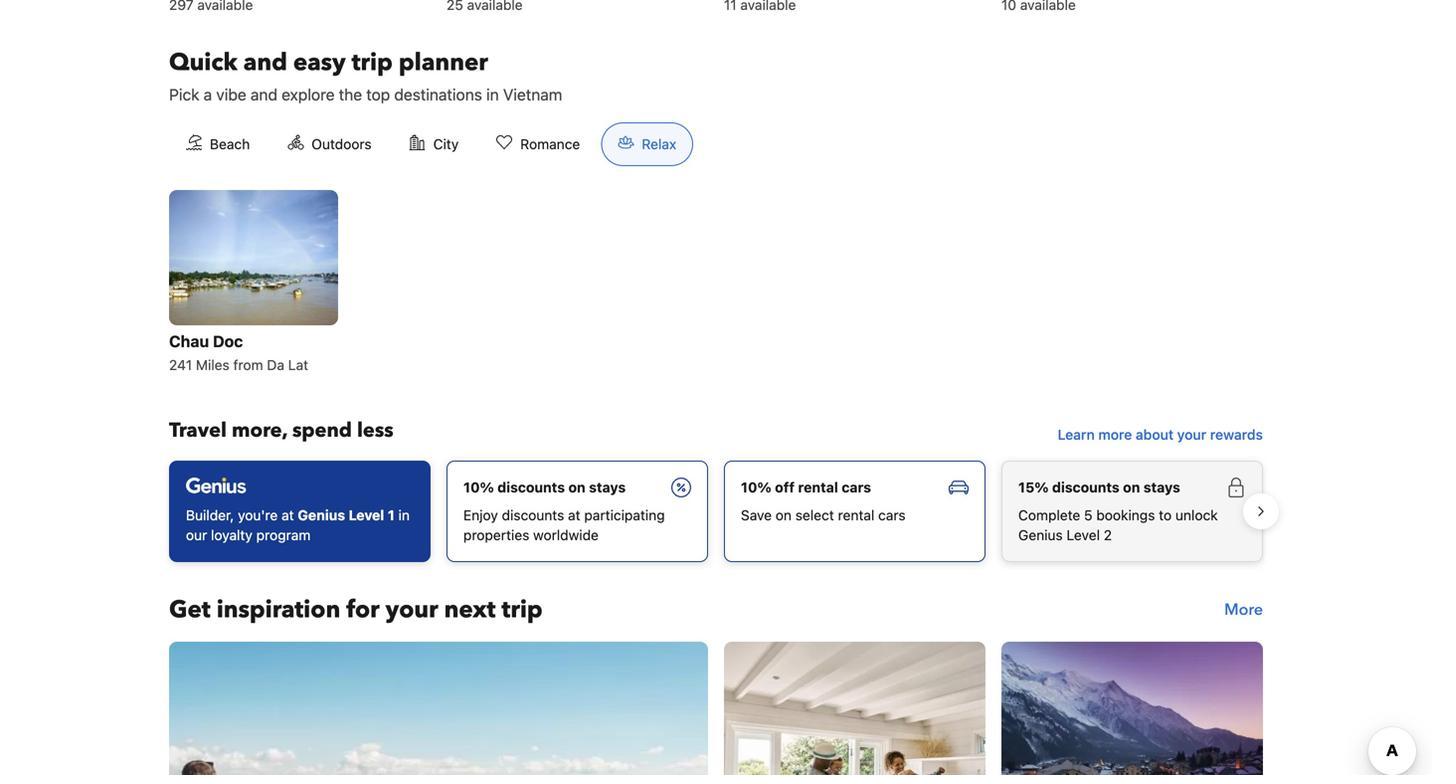 Task type: vqa. For each thing, say whether or not it's contained in the screenshot.
Outdoors
yes



Task type: describe. For each thing, give the bounding box(es) containing it.
relax
[[642, 136, 677, 152]]

program
[[256, 527, 311, 543]]

destinations
[[394, 85, 482, 104]]

romance button
[[480, 122, 597, 166]]

enjoy
[[464, 507, 498, 523]]

0 vertical spatial genius
[[298, 507, 345, 523]]

1 horizontal spatial on
[[776, 507, 792, 523]]

doc
[[213, 332, 243, 351]]

to
[[1159, 507, 1172, 523]]

our
[[186, 527, 207, 543]]

beach
[[210, 136, 250, 152]]

more link
[[1225, 594, 1264, 626]]

quick and easy trip planner pick a vibe and explore the top destinations in vietnam
[[169, 46, 563, 104]]

save
[[741, 507, 772, 523]]

planner
[[399, 46, 488, 79]]

about
[[1136, 426, 1174, 443]]

relax button
[[601, 122, 694, 166]]

from
[[233, 357, 263, 373]]

enjoy discounts at participating properties worldwide
[[464, 507, 665, 543]]

trip inside quick and easy trip planner pick a vibe and explore the top destinations in vietnam
[[352, 46, 393, 79]]

complete 5 bookings to unlock genius level 2
[[1019, 507, 1218, 543]]

10% discounts on stays
[[464, 479, 626, 495]]

explore
[[282, 85, 335, 104]]

genius inside complete 5 bookings to unlock genius level 2
[[1019, 527, 1063, 543]]

rewards
[[1211, 426, 1264, 443]]

0 vertical spatial rental
[[798, 479, 839, 495]]

easy
[[293, 46, 346, 79]]

unlock
[[1176, 507, 1218, 523]]

your for next
[[386, 593, 438, 626]]

top
[[366, 85, 390, 104]]

stays for 15% discounts on stays
[[1144, 479, 1181, 495]]

tab list containing beach
[[153, 122, 709, 167]]

at for participating
[[568, 507, 581, 523]]

discounts for 5
[[1053, 479, 1120, 495]]

0 vertical spatial level
[[349, 507, 384, 523]]

quick
[[169, 46, 238, 79]]

chau doc 241 miles from da lat
[[169, 332, 308, 373]]

discounts inside the enjoy discounts at participating properties worldwide
[[502, 507, 564, 523]]

select
[[796, 507, 835, 523]]

1 vertical spatial trip
[[502, 593, 543, 626]]

1
[[388, 507, 395, 523]]

more
[[1099, 426, 1133, 443]]

level inside complete 5 bookings to unlock genius level 2
[[1067, 527, 1100, 543]]

more
[[1225, 599, 1264, 621]]

2
[[1104, 527, 1112, 543]]

builder,
[[186, 507, 234, 523]]

your for rewards
[[1178, 426, 1207, 443]]

5 best ski towns around the world image
[[1002, 642, 1264, 775]]

travel more, spend less
[[169, 417, 394, 444]]

learn
[[1058, 426, 1095, 443]]

get inspiration for your next trip
[[169, 593, 543, 626]]

properties
[[464, 527, 530, 543]]

10% for 10% off rental cars
[[741, 479, 772, 495]]

15% discounts on stays
[[1019, 479, 1181, 495]]

next
[[444, 593, 496, 626]]

region containing 10% discounts on stays
[[153, 453, 1279, 570]]

more,
[[232, 417, 287, 444]]

travel
[[169, 417, 227, 444]]



Task type: locate. For each thing, give the bounding box(es) containing it.
1 10% from the left
[[464, 479, 494, 495]]

1 vertical spatial cars
[[879, 507, 906, 523]]

level down 5
[[1067, 527, 1100, 543]]

genius down "complete"
[[1019, 527, 1063, 543]]

outdoors
[[312, 136, 372, 152]]

rental up select
[[798, 479, 839, 495]]

0 horizontal spatial your
[[386, 593, 438, 626]]

city
[[433, 136, 459, 152]]

less
[[357, 417, 394, 444]]

discounts down the 10% discounts on stays
[[502, 507, 564, 523]]

rental
[[798, 479, 839, 495], [838, 507, 875, 523]]

miles
[[196, 357, 230, 373]]

stays
[[589, 479, 626, 495], [1144, 479, 1181, 495]]

chau
[[169, 332, 209, 351]]

spend
[[292, 417, 352, 444]]

in left 'vietnam'
[[487, 85, 499, 104]]

your right for in the bottom of the page
[[386, 593, 438, 626]]

at inside the enjoy discounts at participating properties worldwide
[[568, 507, 581, 523]]

0 vertical spatial and
[[244, 46, 287, 79]]

0 horizontal spatial at
[[282, 507, 294, 523]]

learn more about your rewards link
[[1050, 417, 1272, 453]]

cars right select
[[879, 507, 906, 523]]

1 stays from the left
[[589, 479, 626, 495]]

a
[[204, 85, 212, 104]]

2 horizontal spatial on
[[1124, 479, 1141, 495]]

your
[[1178, 426, 1207, 443], [386, 593, 438, 626]]

1 horizontal spatial stays
[[1144, 479, 1181, 495]]

tab list
[[153, 122, 709, 167]]

level
[[349, 507, 384, 523], [1067, 527, 1100, 543]]

worldwide
[[533, 527, 599, 543]]

0 vertical spatial your
[[1178, 426, 1207, 443]]

in right 1
[[399, 507, 410, 523]]

15%
[[1019, 479, 1049, 495]]

2 at from the left
[[568, 507, 581, 523]]

at up program
[[282, 507, 294, 523]]

1 vertical spatial your
[[386, 593, 438, 626]]

1 vertical spatial rental
[[838, 507, 875, 523]]

complete
[[1019, 507, 1081, 523]]

in inside in our loyalty program
[[399, 507, 410, 523]]

in
[[487, 85, 499, 104], [399, 507, 410, 523]]

on for at
[[569, 479, 586, 495]]

save on select rental cars
[[741, 507, 906, 523]]

you're
[[238, 507, 278, 523]]

0 horizontal spatial 10%
[[464, 479, 494, 495]]

0 vertical spatial cars
[[842, 479, 872, 495]]

1 horizontal spatial trip
[[502, 593, 543, 626]]

participating
[[584, 507, 665, 523]]

0 horizontal spatial stays
[[589, 479, 626, 495]]

0 horizontal spatial level
[[349, 507, 384, 523]]

your inside the learn more about your rewards link
[[1178, 426, 1207, 443]]

get
[[169, 593, 211, 626]]

10%
[[464, 479, 494, 495], [741, 479, 772, 495]]

and right vibe at the top left
[[251, 85, 278, 104]]

on
[[569, 479, 586, 495], [1124, 479, 1141, 495], [776, 507, 792, 523]]

vibe
[[216, 85, 246, 104]]

vietnam
[[503, 85, 563, 104]]

at up worldwide
[[568, 507, 581, 523]]

lat
[[288, 357, 308, 373]]

at
[[282, 507, 294, 523], [568, 507, 581, 523]]

1 horizontal spatial 10%
[[741, 479, 772, 495]]

pick
[[169, 85, 199, 104]]

0 horizontal spatial in
[[399, 507, 410, 523]]

the
[[339, 85, 362, 104]]

1 horizontal spatial level
[[1067, 527, 1100, 543]]

at for genius
[[282, 507, 294, 523]]

and
[[244, 46, 287, 79], [251, 85, 278, 104]]

1 horizontal spatial in
[[487, 85, 499, 104]]

1 horizontal spatial your
[[1178, 426, 1207, 443]]

da
[[267, 357, 285, 373]]

discounts up the enjoy discounts at participating properties worldwide
[[498, 479, 565, 495]]

0 horizontal spatial trip
[[352, 46, 393, 79]]

1 horizontal spatial at
[[568, 507, 581, 523]]

0 horizontal spatial cars
[[842, 479, 872, 495]]

builder, you're at genius level 1
[[186, 507, 395, 523]]

0 vertical spatial trip
[[352, 46, 393, 79]]

0 horizontal spatial genius
[[298, 507, 345, 523]]

on up the enjoy discounts at participating properties worldwide
[[569, 479, 586, 495]]

1 vertical spatial level
[[1067, 527, 1100, 543]]

241
[[169, 357, 192, 373]]

trip
[[352, 46, 393, 79], [502, 593, 543, 626]]

cars
[[842, 479, 872, 495], [879, 507, 906, 523]]

outdoors button
[[271, 122, 389, 166]]

1 vertical spatial in
[[399, 507, 410, 523]]

learn more about your rewards
[[1058, 426, 1264, 443]]

10% for 10% discounts on stays
[[464, 479, 494, 495]]

genius
[[298, 507, 345, 523], [1019, 527, 1063, 543]]

trip right 'next'
[[502, 593, 543, 626]]

beach button
[[169, 122, 267, 166]]

rental right select
[[838, 507, 875, 523]]

stays up to
[[1144, 479, 1181, 495]]

cars up save on select rental cars
[[842, 479, 872, 495]]

for
[[346, 593, 380, 626]]

1 horizontal spatial genius
[[1019, 527, 1063, 543]]

10% up the save
[[741, 479, 772, 495]]

loyalty
[[211, 527, 253, 543]]

city button
[[393, 122, 476, 166]]

2 stays from the left
[[1144, 479, 1181, 495]]

and up vibe at the top left
[[244, 46, 287, 79]]

1 vertical spatial genius
[[1019, 527, 1063, 543]]

trip up top
[[352, 46, 393, 79]]

10% off rental cars
[[741, 479, 872, 495]]

off
[[775, 479, 795, 495]]

stays up participating
[[589, 479, 626, 495]]

discounts for discounts
[[498, 479, 565, 495]]

on for bookings
[[1124, 479, 1141, 495]]

region
[[153, 453, 1279, 570]]

stays for 10% discounts on stays
[[589, 479, 626, 495]]

1 horizontal spatial cars
[[879, 507, 906, 523]]

in inside quick and easy trip planner pick a vibe and explore the top destinations in vietnam
[[487, 85, 499, 104]]

your right about
[[1178, 426, 1207, 443]]

5
[[1085, 507, 1093, 523]]

discounts up 5
[[1053, 479, 1120, 495]]

blue genius logo image
[[186, 477, 246, 493], [186, 477, 246, 493]]

1 at from the left
[[282, 507, 294, 523]]

on up bookings
[[1124, 479, 1141, 495]]

level left 1
[[349, 507, 384, 523]]

genius up program
[[298, 507, 345, 523]]

the 6 best orlando hotels for families image
[[724, 642, 986, 775]]

0 vertical spatial in
[[487, 85, 499, 104]]

in our loyalty program
[[186, 507, 410, 543]]

on right the save
[[776, 507, 792, 523]]

romance
[[521, 136, 580, 152]]

bookings
[[1097, 507, 1156, 523]]

2 10% from the left
[[741, 479, 772, 495]]

0 horizontal spatial on
[[569, 479, 586, 495]]

10% up enjoy
[[464, 479, 494, 495]]

inspiration
[[217, 593, 340, 626]]

1 vertical spatial and
[[251, 85, 278, 104]]

discounts
[[498, 479, 565, 495], [1053, 479, 1120, 495], [502, 507, 564, 523]]



